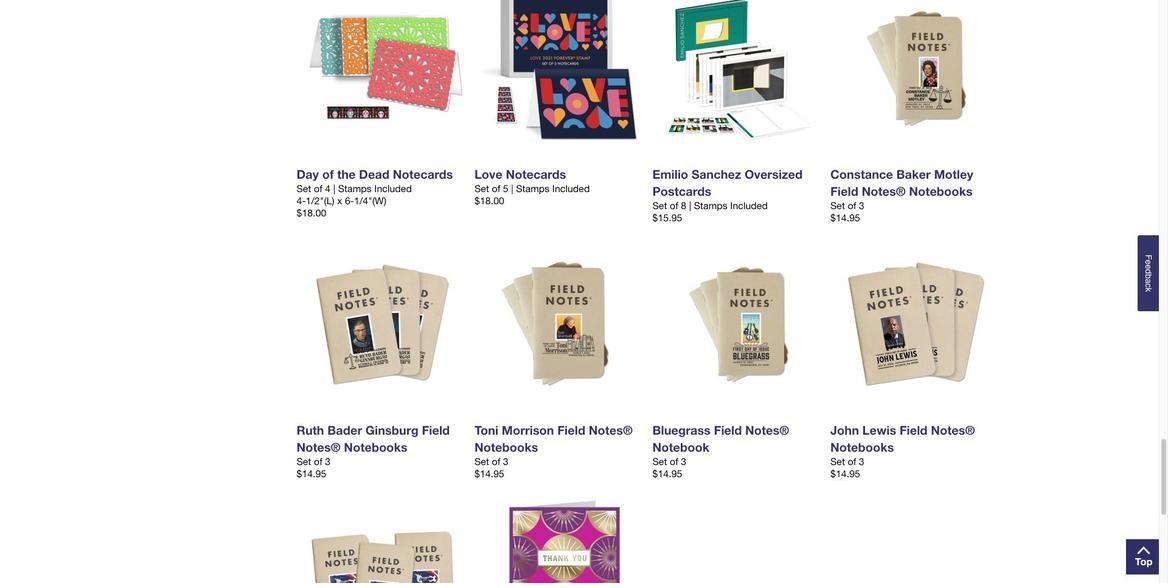 Task type: describe. For each thing, give the bounding box(es) containing it.
emilio sanchez oversized postcards image
[[657, 0, 821, 150]]

women's soccer field notes® notebooks image
[[301, 499, 465, 584]]

back to top image
[[1125, 538, 1160, 577]]



Task type: locate. For each thing, give the bounding box(es) containing it.
constance baker motley field notes® notebooks image
[[835, 0, 999, 150]]

john lewis field notes® notebooks image
[[835, 242, 999, 407]]

fancy dots notecards image
[[479, 499, 643, 584]]

love notecards image
[[479, 0, 643, 150]]

toni morrison field notes® notebooks image
[[479, 242, 643, 407]]

bluegrass field notes® notebook image
[[657, 242, 821, 407]]

ruth bader ginsburg field notes® notebooks image
[[301, 242, 465, 407]]

day of the dead notecards image
[[301, 0, 465, 150]]



Task type: vqa. For each thing, say whether or not it's contained in the screenshot.
John Lewis Field Notes® Notebooks Image
yes



